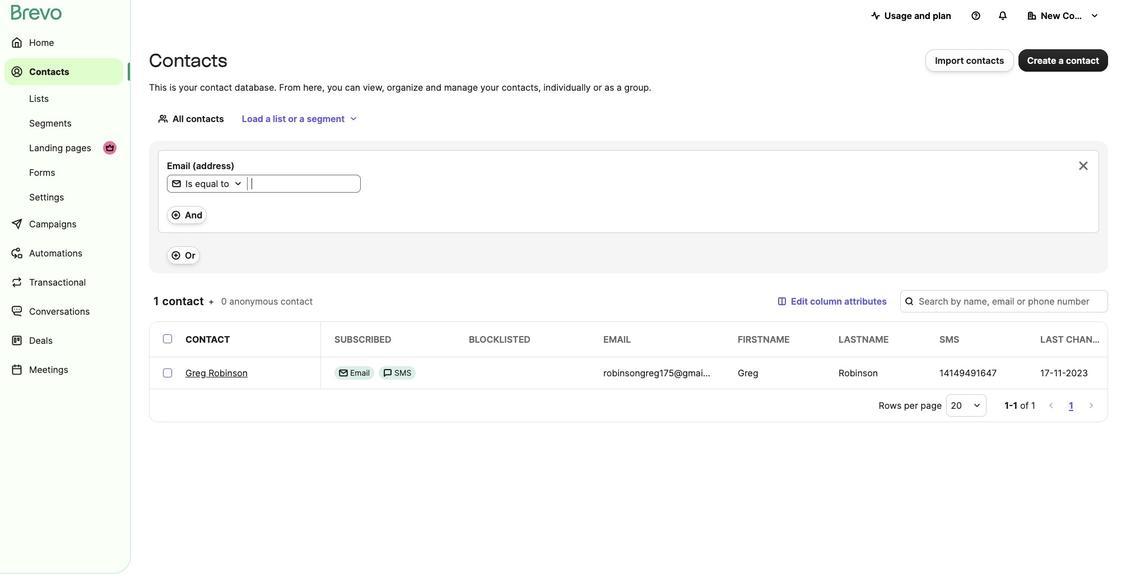 Task type: locate. For each thing, give the bounding box(es) containing it.
0 horizontal spatial or
[[288, 113, 297, 124]]

of
[[1021, 400, 1029, 411]]

lists link
[[4, 87, 123, 110]]

0 vertical spatial or
[[593, 82, 602, 93]]

greg down contact
[[186, 368, 206, 379]]

0 horizontal spatial email
[[167, 160, 190, 172]]

equal
[[195, 178, 218, 189]]

conversations link
[[4, 298, 123, 325]]

plan
[[933, 10, 952, 21]]

greg robinson
[[186, 368, 248, 379]]

1 vertical spatial email
[[350, 368, 370, 378]]

1 horizontal spatial robinson
[[839, 368, 878, 379]]

conversations
[[29, 306, 90, 317]]

edit column attributes button
[[769, 290, 896, 313]]

1 right of
[[1032, 400, 1036, 411]]

your right manage
[[481, 82, 499, 93]]

list
[[273, 113, 286, 124]]

sms
[[940, 334, 960, 345], [395, 368, 412, 378]]

email down subscribed
[[350, 368, 370, 378]]

1 greg from the left
[[186, 368, 206, 379]]

1 horizontal spatial contacts
[[149, 50, 227, 71]]

left___c25ys image for sms
[[383, 369, 392, 378]]

20
[[951, 400, 962, 411]]

firstname
[[738, 334, 790, 345]]

greg down firstname
[[738, 368, 759, 379]]

transactional link
[[4, 269, 123, 296]]

1 horizontal spatial and
[[915, 10, 931, 21]]

1 vertical spatial contacts
[[186, 113, 224, 124]]

and button
[[167, 206, 207, 224]]

contact
[[1066, 55, 1100, 66], [200, 82, 232, 93], [162, 295, 204, 308], [281, 296, 313, 307]]

(address)
[[193, 160, 235, 172]]

a right as
[[617, 82, 622, 93]]

load
[[242, 113, 263, 124]]

1
[[154, 295, 160, 308], [1014, 400, 1018, 411], [1032, 400, 1036, 411], [1070, 400, 1074, 411]]

left___c25ys image
[[339, 369, 348, 378], [383, 369, 392, 378]]

segments
[[29, 118, 72, 129]]

1 inside button
[[1070, 400, 1074, 411]]

or left as
[[593, 82, 602, 93]]

contact inside 1 contact + 0 anonymous contact
[[281, 296, 313, 307]]

contacts inside button
[[967, 55, 1005, 66]]

1 vertical spatial or
[[288, 113, 297, 124]]

contacts link
[[4, 58, 123, 85]]

greg for greg robinson
[[186, 368, 206, 379]]

email
[[167, 160, 190, 172], [350, 368, 370, 378]]

greg inside "link"
[[186, 368, 206, 379]]

new company button
[[1019, 4, 1109, 27]]

your
[[179, 82, 198, 93], [481, 82, 499, 93]]

2 your from the left
[[481, 82, 499, 93]]

14149491647
[[940, 368, 997, 379]]

forms link
[[4, 161, 123, 184]]

robinson down lastname
[[839, 368, 878, 379]]

0 vertical spatial contacts
[[967, 55, 1005, 66]]

contact right the create
[[1066, 55, 1100, 66]]

campaigns
[[29, 219, 77, 230]]

edit column attributes
[[791, 296, 887, 307]]

1 horizontal spatial greg
[[738, 368, 759, 379]]

contact right anonymous
[[281, 296, 313, 307]]

page
[[921, 400, 942, 411]]

0 horizontal spatial contacts
[[186, 113, 224, 124]]

None text field
[[252, 178, 357, 189]]

1 left___c25ys image from the left
[[339, 369, 348, 378]]

and left manage
[[426, 82, 442, 93]]

can
[[345, 82, 360, 93]]

as
[[605, 82, 614, 93]]

is
[[186, 178, 193, 189]]

robinson
[[209, 368, 248, 379], [839, 368, 878, 379]]

is equal to button
[[168, 177, 247, 191]]

and
[[915, 10, 931, 21], [426, 82, 442, 93]]

email up is
[[167, 160, 190, 172]]

0 vertical spatial sms
[[940, 334, 960, 345]]

greg robinson link
[[186, 367, 248, 380]]

1 button
[[1067, 398, 1076, 414]]

2 greg from the left
[[738, 368, 759, 379]]

rows
[[879, 400, 902, 411]]

0 vertical spatial and
[[915, 10, 931, 21]]

0 horizontal spatial left___c25ys image
[[339, 369, 348, 378]]

1 horizontal spatial sms
[[940, 334, 960, 345]]

2 robinson from the left
[[839, 368, 878, 379]]

or right list
[[288, 113, 297, 124]]

subscribed
[[335, 334, 392, 345]]

0 horizontal spatial robinson
[[209, 368, 248, 379]]

1 down the 2023
[[1070, 400, 1074, 411]]

1 horizontal spatial email
[[350, 368, 370, 378]]

greg
[[186, 368, 206, 379], [738, 368, 759, 379]]

column
[[811, 296, 842, 307]]

0 horizontal spatial and
[[426, 82, 442, 93]]

automations
[[29, 248, 83, 259]]

0
[[221, 296, 227, 307]]

is
[[169, 82, 176, 93]]

all
[[173, 113, 184, 124]]

greg for greg
[[738, 368, 759, 379]]

1 horizontal spatial contacts
[[967, 55, 1005, 66]]

automations link
[[4, 240, 123, 267]]

contact
[[186, 334, 230, 345]]

0 horizontal spatial sms
[[395, 368, 412, 378]]

robinson down contact
[[209, 368, 248, 379]]

email for email
[[350, 368, 370, 378]]

1 left of
[[1014, 400, 1018, 411]]

anonymous
[[229, 296, 278, 307]]

0 horizontal spatial contacts
[[29, 66, 69, 77]]

0 vertical spatial email
[[167, 160, 190, 172]]

contacts right 'import'
[[967, 55, 1005, 66]]

1 vertical spatial and
[[426, 82, 442, 93]]

left___rvooi image
[[105, 143, 114, 152]]

landing pages
[[29, 142, 91, 154]]

1 robinson from the left
[[209, 368, 248, 379]]

contacts up lists
[[29, 66, 69, 77]]

usage and plan button
[[862, 4, 961, 27]]

and left plan
[[915, 10, 931, 21]]

0 horizontal spatial greg
[[186, 368, 206, 379]]

a
[[1059, 55, 1064, 66], [617, 82, 622, 93], [266, 113, 271, 124], [299, 113, 305, 124]]

0 horizontal spatial your
[[179, 82, 198, 93]]

per
[[905, 400, 919, 411]]

20 button
[[947, 395, 987, 417]]

deals
[[29, 335, 53, 346]]

your right is
[[179, 82, 198, 93]]

1 horizontal spatial your
[[481, 82, 499, 93]]

meetings link
[[4, 356, 123, 383]]

contacts right all at the left top of the page
[[186, 113, 224, 124]]

contacts up is
[[149, 50, 227, 71]]

contacts
[[967, 55, 1005, 66], [186, 113, 224, 124]]

contacts for all contacts
[[186, 113, 224, 124]]

usage
[[885, 10, 912, 21]]

2 left___c25ys image from the left
[[383, 369, 392, 378]]

1 horizontal spatial left___c25ys image
[[383, 369, 392, 378]]

contact inside button
[[1066, 55, 1100, 66]]



Task type: vqa. For each thing, say whether or not it's contained in the screenshot.
the forms link
yes



Task type: describe. For each thing, give the bounding box(es) containing it.
settings
[[29, 192, 64, 203]]

this
[[149, 82, 167, 93]]

1-1 of 1
[[1005, 400, 1036, 411]]

blocklisted
[[469, 334, 531, 345]]

rows per page
[[879, 400, 942, 411]]

import
[[936, 55, 964, 66]]

this is your contact database. from here, you can view, organize and manage your contacts, individually or as a group.
[[149, 82, 652, 93]]

2023
[[1066, 368, 1089, 379]]

segments link
[[4, 112, 123, 135]]

you
[[327, 82, 343, 93]]

new
[[1041, 10, 1061, 21]]

a right the create
[[1059, 55, 1064, 66]]

segment
[[307, 113, 345, 124]]

contacts for import contacts
[[967, 55, 1005, 66]]

import contacts button
[[926, 49, 1014, 72]]

landing pages link
[[4, 137, 123, 159]]

1 left +
[[154, 295, 160, 308]]

meetings
[[29, 364, 68, 376]]

is equal to
[[186, 178, 229, 189]]

manage
[[444, 82, 478, 93]]

1 your from the left
[[179, 82, 198, 93]]

lastname
[[839, 334, 889, 345]]

load a list or a segment button
[[233, 108, 367, 130]]

create a contact button
[[1019, 49, 1109, 72]]

edit
[[791, 296, 808, 307]]

pages
[[65, 142, 91, 154]]

1 horizontal spatial or
[[593, 82, 602, 93]]

changed
[[1067, 334, 1112, 345]]

email
[[604, 334, 631, 345]]

settings link
[[4, 186, 123, 209]]

here,
[[303, 82, 325, 93]]

1 vertical spatial sms
[[395, 368, 412, 378]]

11-
[[1054, 368, 1066, 379]]

or button
[[167, 247, 200, 265]]

robinsongreg175@gmail.com
[[604, 368, 726, 379]]

email for email (address)
[[167, 160, 190, 172]]

view,
[[363, 82, 384, 93]]

and
[[185, 210, 203, 221]]

transactional
[[29, 277, 86, 288]]

home link
[[4, 29, 123, 56]]

campaigns link
[[4, 211, 123, 238]]

to
[[221, 178, 229, 189]]

or inside button
[[288, 113, 297, 124]]

1-
[[1005, 400, 1014, 411]]

organize
[[387, 82, 423, 93]]

all contacts
[[173, 113, 224, 124]]

Search by name, email or phone number search field
[[901, 290, 1109, 313]]

contact left +
[[162, 295, 204, 308]]

contact up all contacts
[[200, 82, 232, 93]]

database.
[[235, 82, 277, 93]]

last changed
[[1041, 334, 1112, 345]]

17-
[[1041, 368, 1054, 379]]

create a contact
[[1028, 55, 1100, 66]]

from
[[279, 82, 301, 93]]

1 contact + 0 anonymous contact
[[154, 295, 313, 308]]

individually
[[544, 82, 591, 93]]

group.
[[625, 82, 652, 93]]

left___c25ys image for email
[[339, 369, 348, 378]]

contacts,
[[502, 82, 541, 93]]

create
[[1028, 55, 1057, 66]]

deals link
[[4, 327, 123, 354]]

attributes
[[845, 296, 887, 307]]

company
[[1063, 10, 1104, 21]]

landing
[[29, 142, 63, 154]]

lists
[[29, 93, 49, 104]]

forms
[[29, 167, 55, 178]]

a right list
[[299, 113, 305, 124]]

usage and plan
[[885, 10, 952, 21]]

a left list
[[266, 113, 271, 124]]

import contacts
[[936, 55, 1005, 66]]

email (address)
[[167, 160, 235, 172]]

and inside button
[[915, 10, 931, 21]]

robinson inside the greg robinson "link"
[[209, 368, 248, 379]]

17-11-2023
[[1041, 368, 1089, 379]]

last
[[1041, 334, 1064, 345]]

new company
[[1041, 10, 1104, 21]]

home
[[29, 37, 54, 48]]

load a list or a segment
[[242, 113, 345, 124]]



